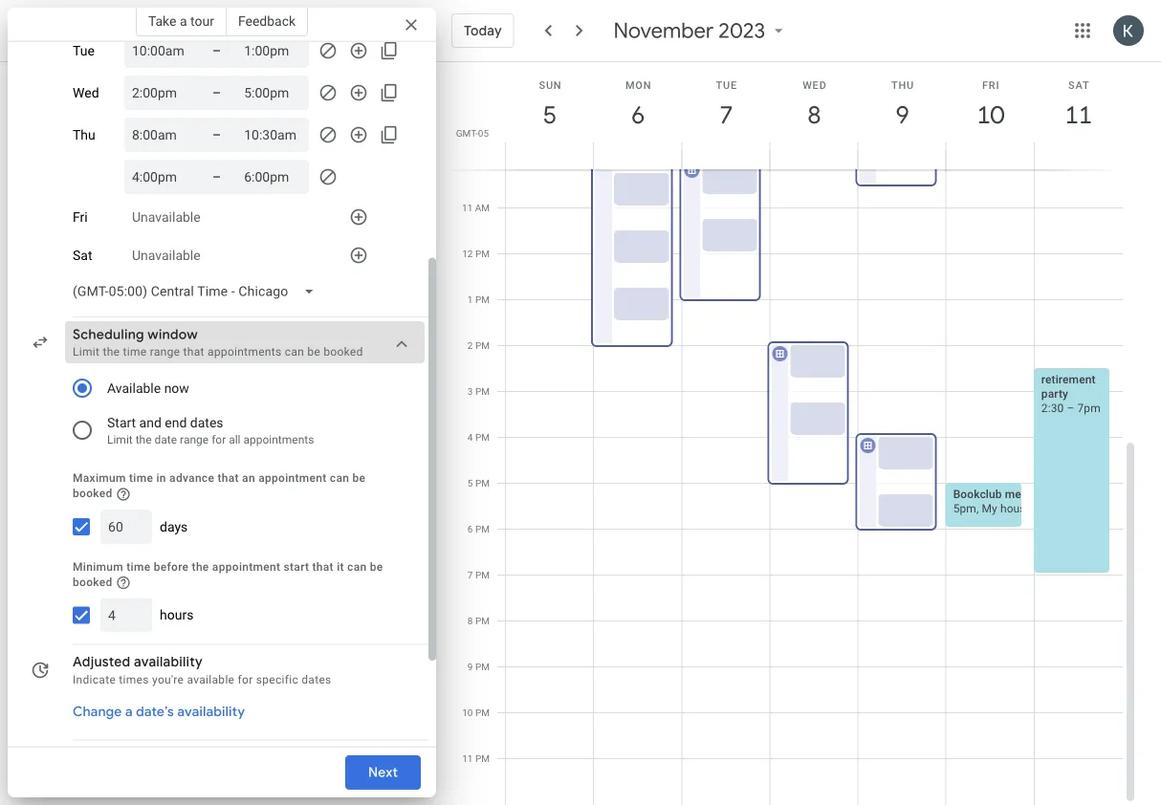 Task type: locate. For each thing, give the bounding box(es) containing it.
7 pm
[[468, 569, 490, 581]]

dates right end
[[190, 415, 223, 430]]

11 pm from the top
[[475, 707, 490, 718]]

2 pm from the top
[[475, 294, 490, 305]]

None field
[[65, 275, 330, 309]]

6 pm from the top
[[475, 477, 490, 489]]

0 vertical spatial 6
[[630, 99, 644, 131]]

sat for sat 11
[[1069, 79, 1090, 91]]

1 vertical spatial be
[[352, 472, 366, 485]]

1 vertical spatial limit
[[107, 433, 133, 447]]

0 horizontal spatial wed
[[73, 85, 99, 101]]

1 vertical spatial 6
[[468, 523, 473, 535]]

10 up 11 pm
[[462, 707, 473, 718]]

11 right friday, november 10 'element'
[[1064, 99, 1091, 131]]

6
[[630, 99, 644, 131], [468, 523, 473, 535]]

2 vertical spatial time
[[126, 560, 151, 574]]

1 horizontal spatial 5
[[542, 99, 556, 131]]

0 vertical spatial be
[[307, 345, 321, 359]]

0 vertical spatial 10
[[976, 99, 1003, 131]]

5pm
[[953, 502, 977, 515]]

be inside scheduling window limit the time range that appointments can be booked
[[307, 345, 321, 359]]

the inside minimum time before the appointment start that it can be booked
[[192, 560, 209, 574]]

availability down the "available"
[[177, 704, 245, 721]]

1 vertical spatial fri
[[73, 209, 88, 225]]

1 vertical spatial for
[[238, 673, 253, 686]]

0 vertical spatial availability
[[134, 654, 203, 671]]

1 vertical spatial appointments
[[243, 433, 314, 447]]

1 vertical spatial thu
[[73, 127, 95, 143]]

unavailable for fri
[[132, 209, 201, 225]]

sat
[[1069, 79, 1090, 91], [73, 248, 92, 263]]

1 vertical spatial range
[[180, 433, 209, 447]]

fri for fri
[[73, 209, 88, 225]]

10 pm
[[462, 707, 490, 718]]

unavailable for sat
[[132, 248, 201, 263]]

saturday, november 11 element
[[1057, 93, 1101, 137]]

8 up the 9 pm
[[468, 615, 473, 627]]

time
[[123, 345, 147, 359], [129, 472, 153, 485], [126, 560, 151, 574]]

november
[[614, 17, 714, 44]]

1 horizontal spatial 6
[[630, 99, 644, 131]]

2 horizontal spatial the
[[192, 560, 209, 574]]

range down end
[[180, 433, 209, 447]]

appointment right an
[[258, 472, 327, 485]]

2 vertical spatial booked
[[73, 576, 112, 589]]

10
[[976, 99, 1003, 131], [462, 707, 473, 718]]

5
[[542, 99, 556, 131], [468, 477, 473, 489]]

1 pm from the top
[[475, 248, 490, 259]]

availability up you're
[[134, 654, 203, 671]]

7 down 2023
[[718, 99, 732, 131]]

1 unavailable from the top
[[132, 209, 201, 225]]

pm
[[475, 248, 490, 259], [475, 294, 490, 305], [475, 340, 490, 351], [475, 385, 490, 397], [475, 431, 490, 443], [475, 477, 490, 489], [475, 523, 490, 535], [475, 569, 490, 581], [475, 615, 490, 627], [475, 661, 490, 672], [475, 707, 490, 718], [475, 753, 490, 764]]

appointments
[[208, 345, 282, 359], [243, 433, 314, 447]]

available
[[107, 380, 161, 396]]

tue left start time on tuesdays text box
[[73, 43, 95, 59]]

1 horizontal spatial that
[[218, 472, 239, 485]]

booked for window
[[324, 345, 363, 359]]

wed inside 8 column header
[[803, 79, 827, 91]]

pm for 11 pm
[[475, 753, 490, 764]]

pm down 5 pm
[[475, 523, 490, 535]]

1 horizontal spatial dates
[[302, 673, 331, 686]]

appointment
[[258, 472, 327, 485], [212, 560, 281, 574]]

5 pm from the top
[[475, 431, 490, 443]]

next button
[[345, 750, 421, 796]]

pm down the 10 pm
[[475, 753, 490, 764]]

Maximum days in advance that an appointment can be booked number field
[[108, 510, 144, 544]]

7 down 6 pm on the bottom
[[468, 569, 473, 581]]

0 vertical spatial 9
[[895, 99, 908, 131]]

1 vertical spatial can
[[330, 472, 349, 485]]

3 pm from the top
[[475, 340, 490, 351]]

pm for 4 pm
[[475, 431, 490, 443]]

7 pm from the top
[[475, 523, 490, 535]]

9
[[895, 99, 908, 131], [468, 661, 473, 672]]

fri for fri 10
[[982, 79, 1000, 91]]

0 vertical spatial for
[[212, 433, 226, 447]]

2 vertical spatial be
[[370, 560, 383, 574]]

change
[[73, 704, 122, 721]]

that
[[183, 345, 204, 359], [218, 472, 239, 485], [312, 560, 334, 574]]

time inside maximum time in advance that an appointment can be booked
[[129, 472, 153, 485]]

pm right 4
[[475, 431, 490, 443]]

1 horizontal spatial for
[[238, 673, 253, 686]]

pm down the 9 pm
[[475, 707, 490, 718]]

1 horizontal spatial wed
[[803, 79, 827, 91]]

sat inside sat 11
[[1069, 79, 1090, 91]]

0 vertical spatial unavailable
[[132, 209, 201, 225]]

0 vertical spatial appointment
[[258, 472, 327, 485]]

minimum
[[73, 560, 123, 574]]

thu inside 9 column header
[[892, 79, 915, 91]]

8 pm
[[468, 615, 490, 627]]

8 column header
[[769, 62, 859, 170]]

maximum time in advance that an appointment can be booked
[[73, 472, 366, 500]]

availability
[[134, 654, 203, 671], [177, 704, 245, 721]]

the right before
[[192, 560, 209, 574]]

0 horizontal spatial thu
[[73, 127, 95, 143]]

range inside start and end dates limit the date range for all appointments
[[180, 433, 209, 447]]

1 pm
[[468, 294, 490, 305]]

9 pm from the top
[[475, 615, 490, 627]]

for
[[212, 433, 226, 447], [238, 673, 253, 686]]

1 vertical spatial 10
[[462, 707, 473, 718]]

1 horizontal spatial 8
[[806, 99, 820, 131]]

0 vertical spatial end time on thursdays text field
[[244, 123, 301, 146]]

time down scheduling at the left
[[123, 345, 147, 359]]

wed left start time on wednesdays text box
[[73, 85, 99, 101]]

0 horizontal spatial dates
[[190, 415, 223, 430]]

2 vertical spatial 11
[[462, 753, 473, 764]]

0 horizontal spatial fri
[[73, 209, 88, 225]]

time for minimum
[[126, 560, 151, 574]]

start time on thursdays text field for 1st end time on thursdays text field from the bottom of the page
[[132, 165, 189, 188]]

1 horizontal spatial a
[[180, 13, 187, 29]]

1 vertical spatial unavailable
[[132, 248, 201, 263]]

pm for 10 pm
[[475, 707, 490, 718]]

4 pm
[[468, 431, 490, 443]]

2 vertical spatial can
[[347, 560, 367, 574]]

2 horizontal spatial be
[[370, 560, 383, 574]]

thu for thu 9
[[892, 79, 915, 91]]

8 pm from the top
[[475, 569, 490, 581]]

1 vertical spatial appointment
[[212, 560, 281, 574]]

that left an
[[218, 472, 239, 485]]

can
[[285, 345, 304, 359], [330, 472, 349, 485], [347, 560, 367, 574]]

1 horizontal spatial thu
[[892, 79, 915, 91]]

1 vertical spatial a
[[125, 704, 133, 721]]

6 inside the mon 6
[[630, 99, 644, 131]]

1 vertical spatial start time on thursdays text field
[[132, 165, 189, 188]]

availability inside button
[[177, 704, 245, 721]]

range down window
[[150, 345, 180, 359]]

take
[[148, 13, 176, 29]]

7
[[718, 99, 732, 131], [468, 569, 473, 581]]

0 horizontal spatial 6
[[468, 523, 473, 535]]

0 vertical spatial range
[[150, 345, 180, 359]]

feedback button
[[227, 6, 308, 36]]

0 vertical spatial sat
[[1069, 79, 1090, 91]]

that inside scheduling window limit the time range that appointments can be booked
[[183, 345, 204, 359]]

2 vertical spatial that
[[312, 560, 334, 574]]

1 horizontal spatial 10
[[976, 99, 1003, 131]]

0 horizontal spatial a
[[125, 704, 133, 721]]

6 down 5 pm
[[468, 523, 473, 535]]

11
[[1064, 99, 1091, 131], [462, 202, 473, 213], [462, 753, 473, 764]]

a left tour
[[180, 13, 187, 29]]

5 down 4
[[468, 477, 473, 489]]

0 vertical spatial that
[[183, 345, 204, 359]]

option group
[[65, 367, 394, 451]]

be for window
[[307, 345, 321, 359]]

Minimum amount of hours before the start of the appointment that it can be booked number field
[[108, 598, 144, 633]]

10 right thursday, november 9 element
[[976, 99, 1003, 131]]

adjusted availability indicate times you're available for specific dates
[[73, 654, 331, 686]]

wed up the wednesday, november 8 'element'
[[803, 79, 827, 91]]

1 vertical spatial end time on thursdays text field
[[244, 165, 301, 188]]

1 vertical spatial booked
[[73, 487, 112, 500]]

1 vertical spatial availability
[[177, 704, 245, 721]]

1 horizontal spatial limit
[[107, 433, 133, 447]]

appointments right all
[[243, 433, 314, 447]]

for left all
[[212, 433, 226, 447]]

thu
[[892, 79, 915, 91], [73, 127, 95, 143]]

can inside minimum time before the appointment start that it can be booked
[[347, 560, 367, 574]]

pm right 3
[[475, 385, 490, 397]]

0 vertical spatial 11
[[1064, 99, 1091, 131]]

fri
[[982, 79, 1000, 91], [73, 209, 88, 225]]

booked inside minimum time before the appointment start that it can be booked
[[73, 576, 112, 589]]

0 horizontal spatial sat
[[73, 248, 92, 263]]

1 horizontal spatial 9
[[895, 99, 908, 131]]

–
[[212, 43, 221, 58], [212, 85, 221, 100], [212, 127, 221, 143], [212, 169, 221, 185], [1067, 401, 1075, 415]]

the inside scheduling window limit the time range that appointments can be booked
[[103, 345, 120, 359]]

dates inside start and end dates limit the date range for all appointments
[[190, 415, 223, 430]]

for left specific
[[238, 673, 253, 686]]

End time on Thursdays text field
[[244, 123, 301, 146], [244, 165, 301, 188]]

dates inside adjusted availability indicate times you're available for specific dates
[[302, 673, 331, 686]]

0 vertical spatial tue
[[73, 43, 95, 59]]

0 vertical spatial booked
[[324, 345, 363, 359]]

pm right "12"
[[475, 248, 490, 259]]

that inside minimum time before the appointment start that it can be booked
[[312, 560, 334, 574]]

am
[[475, 202, 490, 213]]

fri inside fri 10
[[982, 79, 1000, 91]]

pm up the 9 pm
[[475, 615, 490, 627]]

1 horizontal spatial tue
[[716, 79, 737, 91]]

tue inside 7 column header
[[716, 79, 737, 91]]

appointments inside scheduling window limit the time range that appointments can be booked
[[208, 345, 282, 359]]

appointment left start at the left bottom of the page
[[212, 560, 281, 574]]

pm down 6 pm on the bottom
[[475, 569, 490, 581]]

booked inside maximum time in advance that an appointment can be booked
[[73, 487, 112, 500]]

unavailable
[[132, 209, 201, 225], [132, 248, 201, 263]]

0 vertical spatial 7
[[718, 99, 732, 131]]

time left in
[[129, 472, 153, 485]]

Start time on Thursdays text field
[[132, 123, 189, 146], [132, 165, 189, 188]]

10 pm from the top
[[475, 661, 490, 672]]

0 vertical spatial a
[[180, 13, 187, 29]]

2023
[[719, 17, 766, 44]]

0 horizontal spatial be
[[307, 345, 321, 359]]

be
[[307, 345, 321, 359], [352, 472, 366, 485], [370, 560, 383, 574]]

6 down the mon
[[630, 99, 644, 131]]

for inside start and end dates limit the date range for all appointments
[[212, 433, 226, 447]]

0 vertical spatial 5
[[542, 99, 556, 131]]

wed for wed
[[73, 85, 99, 101]]

0 vertical spatial thu
[[892, 79, 915, 91]]

limit down 'start'
[[107, 433, 133, 447]]

4 pm from the top
[[475, 385, 490, 397]]

1 start time on thursdays text field from the top
[[132, 123, 189, 146]]

appointments up start and end dates limit the date range for all appointments
[[208, 345, 282, 359]]

0 horizontal spatial 8
[[468, 615, 473, 627]]

12 pm from the top
[[475, 753, 490, 764]]

range
[[150, 345, 180, 359], [180, 433, 209, 447]]

6 column header
[[593, 62, 682, 170]]

thu 9
[[892, 79, 915, 131]]

booked
[[324, 345, 363, 359], [73, 487, 112, 500], [73, 576, 112, 589]]

2 horizontal spatial that
[[312, 560, 334, 574]]

retirement
[[1042, 373, 1096, 386]]

a
[[180, 13, 187, 29], [125, 704, 133, 721]]

grid
[[444, 62, 1138, 805]]

0 vertical spatial 8
[[806, 99, 820, 131]]

0 vertical spatial the
[[103, 345, 120, 359]]

meeting
[[1005, 487, 1048, 501]]

can inside scheduling window limit the time range that appointments can be booked
[[285, 345, 304, 359]]

0 horizontal spatial 5
[[468, 477, 473, 489]]

sunday, november 5 element
[[528, 93, 572, 137]]

8 right the tuesday, november 7 element on the right
[[806, 99, 820, 131]]

wednesday, november 8 element
[[793, 93, 837, 137]]

11 left the am
[[462, 202, 473, 213]]

0 horizontal spatial the
[[103, 345, 120, 359]]

9 right the wednesday, november 8 'element'
[[895, 99, 908, 131]]

2 end time on thursdays text field from the top
[[244, 165, 301, 188]]

0 vertical spatial limit
[[73, 345, 100, 359]]

pm down 8 pm
[[475, 661, 490, 672]]

the down scheduling at the left
[[103, 345, 120, 359]]

advance
[[169, 472, 214, 485]]

booked inside scheduling window limit the time range that appointments can be booked
[[324, 345, 363, 359]]

pm right 2
[[475, 340, 490, 351]]

start time on thursdays text field for 1st end time on thursdays text field from the top
[[132, 123, 189, 146]]

2 start time on thursdays text field from the top
[[132, 165, 189, 188]]

1 vertical spatial dates
[[302, 673, 331, 686]]

that inside maximum time in advance that an appointment can be booked
[[218, 472, 239, 485]]

thursday, november 9 element
[[881, 93, 925, 137]]

9 up the 10 pm
[[468, 661, 473, 672]]

appointments inside start and end dates limit the date range for all appointments
[[243, 433, 314, 447]]

the down the and
[[136, 433, 152, 447]]

2:30
[[1042, 401, 1064, 415]]

0 vertical spatial dates
[[190, 415, 223, 430]]

mon 6
[[625, 79, 652, 131]]

11 down the 10 pm
[[462, 753, 473, 764]]

1 horizontal spatial sat
[[1069, 79, 1090, 91]]

pm for 7 pm
[[475, 569, 490, 581]]

0 vertical spatial can
[[285, 345, 304, 359]]

time inside minimum time before the appointment start that it can be booked
[[126, 560, 151, 574]]

time left before
[[126, 560, 151, 574]]

0 horizontal spatial tue
[[73, 43, 95, 59]]

End time on Tuesdays text field
[[244, 39, 301, 62]]

0 horizontal spatial 9
[[468, 661, 473, 672]]

pm down 4 pm
[[475, 477, 490, 489]]

pm for 9 pm
[[475, 661, 490, 672]]

that for time
[[312, 560, 334, 574]]

2 unavailable from the top
[[132, 248, 201, 263]]

1 vertical spatial 7
[[468, 569, 473, 581]]

pm right 1
[[475, 294, 490, 305]]

1 vertical spatial sat
[[73, 248, 92, 263]]

available now
[[107, 380, 189, 396]]

0 vertical spatial start time on thursdays text field
[[132, 123, 189, 146]]

0 horizontal spatial that
[[183, 345, 204, 359]]

dates right specific
[[302, 673, 331, 686]]

0 horizontal spatial limit
[[73, 345, 100, 359]]

sat up saturday, november 11 element
[[1069, 79, 1090, 91]]

dates
[[190, 415, 223, 430], [302, 673, 331, 686]]

that down window
[[183, 345, 204, 359]]

you're
[[152, 673, 184, 686]]

limit down scheduling at the left
[[73, 345, 100, 359]]

0 vertical spatial fri
[[982, 79, 1000, 91]]

11 column header
[[1034, 62, 1123, 170]]

booked for time
[[73, 576, 112, 589]]

a left date's
[[125, 704, 133, 721]]

1 vertical spatial that
[[218, 472, 239, 485]]

in
[[156, 472, 166, 485]]

tue up the tuesday, november 7 element on the right
[[716, 79, 737, 91]]

1 horizontal spatial 7
[[718, 99, 732, 131]]

1 horizontal spatial be
[[352, 472, 366, 485]]

be inside minimum time before the appointment start that it can be booked
[[370, 560, 383, 574]]

a for take
[[180, 13, 187, 29]]

– for wed
[[212, 85, 221, 100]]

– for tue
[[212, 43, 221, 58]]

1 vertical spatial 11
[[462, 202, 473, 213]]

2 vertical spatial the
[[192, 560, 209, 574]]

0 vertical spatial time
[[123, 345, 147, 359]]

wed for wed 8
[[803, 79, 827, 91]]

5 down "sun"
[[542, 99, 556, 131]]

wed
[[803, 79, 827, 91], [73, 85, 99, 101]]

sat up scheduling at the left
[[73, 248, 92, 263]]

9 column header
[[858, 62, 947, 170]]

that left it
[[312, 560, 334, 574]]

1 horizontal spatial fri
[[982, 79, 1000, 91]]

1 vertical spatial the
[[136, 433, 152, 447]]

tour
[[190, 13, 214, 29]]

1 vertical spatial tue
[[716, 79, 737, 91]]

1 horizontal spatial the
[[136, 433, 152, 447]]

0 horizontal spatial for
[[212, 433, 226, 447]]



Task type: describe. For each thing, give the bounding box(es) containing it.
feedback
[[238, 13, 296, 29]]

a for change
[[125, 704, 133, 721]]

05
[[478, 127, 489, 139]]

3 pm
[[468, 385, 490, 397]]

today button
[[451, 8, 514, 54]]

retirement party 2:30 – 7pm
[[1042, 373, 1101, 415]]

5 inside sun 5
[[542, 99, 556, 131]]

specific
[[256, 673, 298, 686]]

can for window
[[285, 345, 304, 359]]

5 column header
[[505, 62, 594, 170]]

0 horizontal spatial 10
[[462, 707, 473, 718]]

appointment inside maximum time in advance that an appointment can be booked
[[258, 472, 327, 485]]

change a date's availability button
[[65, 695, 253, 730]]

november 2023 button
[[606, 17, 796, 44]]

pm for 3 pm
[[475, 385, 490, 397]]

party
[[1042, 387, 1068, 400]]

next
[[368, 764, 398, 782]]

my
[[982, 502, 998, 515]]

1 vertical spatial 5
[[468, 477, 473, 489]]

for inside adjusted availability indicate times you're available for specific dates
[[238, 673, 253, 686]]

,
[[977, 502, 979, 515]]

the inside start and end dates limit the date range for all appointments
[[136, 433, 152, 447]]

1 vertical spatial 9
[[468, 661, 473, 672]]

that for window
[[183, 345, 204, 359]]

today
[[464, 22, 502, 39]]

friday, november 10 element
[[969, 93, 1013, 137]]

8 inside wed 8
[[806, 99, 820, 131]]

scheduling
[[73, 326, 144, 343]]

sun
[[539, 79, 562, 91]]

End time on Wednesdays text field
[[244, 81, 301, 104]]

wed 8
[[803, 79, 827, 131]]

take a tour button
[[136, 6, 227, 36]]

pm for 12 pm
[[475, 248, 490, 259]]

bookclub
[[953, 487, 1002, 501]]

Start time on Wednesdays text field
[[132, 81, 189, 104]]

can for time
[[347, 560, 367, 574]]

time for maximum
[[129, 472, 153, 485]]

10 column header
[[946, 62, 1035, 170]]

monday, november 6 element
[[616, 93, 660, 137]]

1 vertical spatial 8
[[468, 615, 473, 627]]

days
[[160, 519, 188, 535]]

be inside maximum time in advance that an appointment can be booked
[[352, 472, 366, 485]]

6 pm
[[468, 523, 490, 535]]

available
[[187, 673, 235, 686]]

sun 5
[[539, 79, 562, 131]]

1
[[468, 294, 473, 305]]

12
[[462, 248, 473, 259]]

start
[[107, 415, 136, 430]]

before
[[154, 560, 189, 574]]

the for window
[[103, 345, 120, 359]]

appointment inside minimum time before the appointment start that it can be booked
[[212, 560, 281, 574]]

tue 7
[[716, 79, 737, 131]]

9 inside "thu 9"
[[895, 99, 908, 131]]

pm for 1 pm
[[475, 294, 490, 305]]

mon
[[625, 79, 652, 91]]

pm for 5 pm
[[475, 477, 490, 489]]

gmt-05
[[456, 127, 489, 139]]

option group containing available now
[[65, 367, 394, 451]]

date
[[155, 433, 177, 447]]

end
[[165, 415, 187, 430]]

availability inside adjusted availability indicate times you're available for specific dates
[[134, 654, 203, 671]]

start and end dates limit the date range for all appointments
[[107, 415, 314, 447]]

11 inside column header
[[1064, 99, 1091, 131]]

– inside retirement party 2:30 – 7pm
[[1067, 401, 1075, 415]]

tuesday, november 7 element
[[704, 93, 748, 137]]

it
[[337, 560, 344, 574]]

pm for 6 pm
[[475, 523, 490, 535]]

1 end time on thursdays text field from the top
[[244, 123, 301, 146]]

sat 11
[[1064, 79, 1091, 131]]

november 2023
[[614, 17, 766, 44]]

7pm
[[1078, 401, 1101, 415]]

window
[[148, 326, 198, 343]]

indicate
[[73, 673, 116, 686]]

2
[[468, 340, 473, 351]]

scheduling window limit the time range that appointments can be booked
[[73, 326, 363, 359]]

11 pm
[[462, 753, 490, 764]]

grid containing 5
[[444, 62, 1138, 805]]

– for thu
[[212, 127, 221, 143]]

maximum
[[73, 472, 126, 485]]

7 inside tue 7
[[718, 99, 732, 131]]

the for time
[[192, 560, 209, 574]]

sat for sat
[[73, 248, 92, 263]]

and
[[139, 415, 162, 430]]

gmt-
[[456, 127, 478, 139]]

now
[[164, 380, 189, 396]]

10 inside "column header"
[[976, 99, 1003, 131]]

times
[[119, 673, 149, 686]]

change a date's availability
[[73, 704, 245, 721]]

0 horizontal spatial 7
[[468, 569, 473, 581]]

bookclub meeting 5pm , my house
[[953, 487, 1048, 515]]

all
[[229, 433, 241, 447]]

adjusted
[[73, 654, 131, 671]]

range inside scheduling window limit the time range that appointments can be booked
[[150, 345, 180, 359]]

11 for 11 am
[[462, 202, 473, 213]]

4
[[468, 431, 473, 443]]

start
[[284, 560, 309, 574]]

fri 10
[[976, 79, 1003, 131]]

limit inside start and end dates limit the date range for all appointments
[[107, 433, 133, 447]]

be for time
[[370, 560, 383, 574]]

can inside maximum time in advance that an appointment can be booked
[[330, 472, 349, 485]]

time inside scheduling window limit the time range that appointments can be booked
[[123, 345, 147, 359]]

tue for tue 7
[[716, 79, 737, 91]]

9 pm
[[468, 661, 490, 672]]

date's
[[136, 704, 174, 721]]

limit inside scheduling window limit the time range that appointments can be booked
[[73, 345, 100, 359]]

11 for 11 pm
[[462, 753, 473, 764]]

7 column header
[[681, 62, 770, 170]]

house
[[1001, 502, 1032, 515]]

5 pm
[[468, 477, 490, 489]]

pm for 2 pm
[[475, 340, 490, 351]]

an
[[242, 472, 255, 485]]

3
[[468, 385, 473, 397]]

2 pm
[[468, 340, 490, 351]]

Start time on Tuesdays text field
[[132, 39, 189, 62]]

11 am
[[462, 202, 490, 213]]

thu for thu
[[73, 127, 95, 143]]

take a tour
[[148, 13, 214, 29]]

pm for 8 pm
[[475, 615, 490, 627]]

tue for tue
[[73, 43, 95, 59]]

12 pm
[[462, 248, 490, 259]]

hours
[[160, 608, 194, 623]]

minimum time before the appointment start that it can be booked
[[73, 560, 383, 589]]



Task type: vqa. For each thing, say whether or not it's contained in the screenshot.
left Sat
yes



